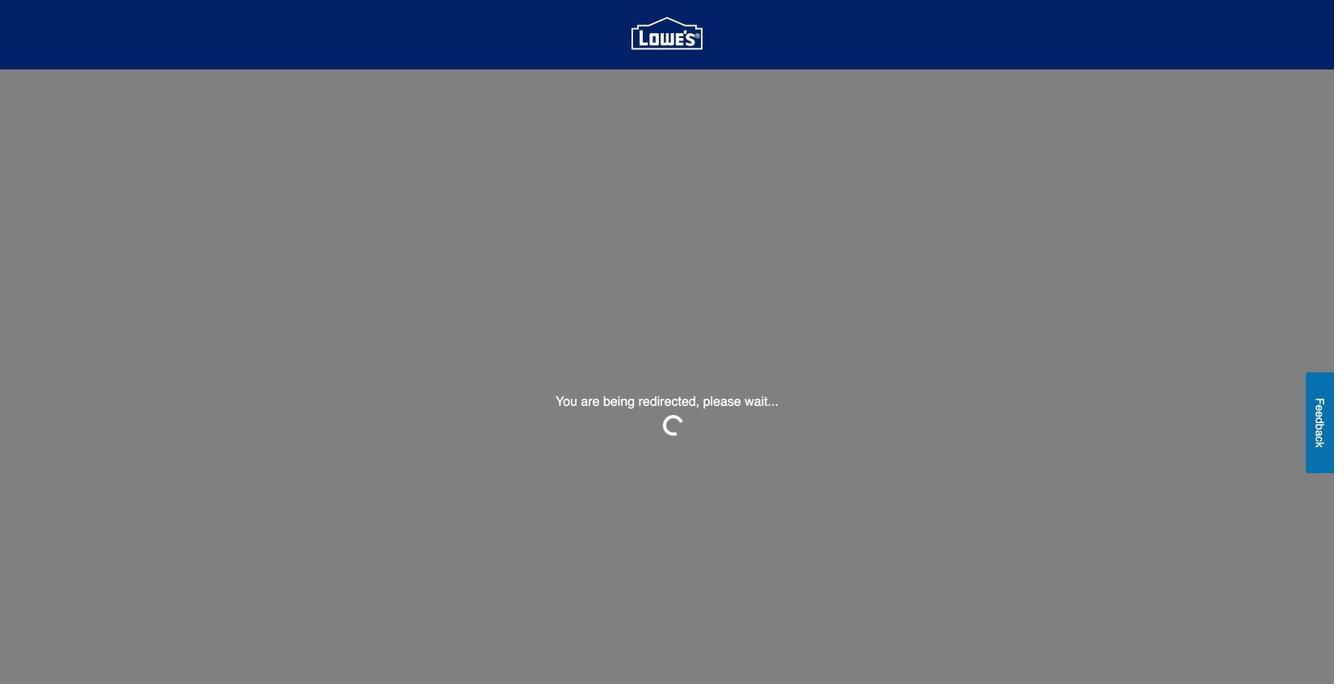 Task type: locate. For each thing, give the bounding box(es) containing it.
lowe's home improvement logo image
[[632, 0, 703, 70]]

main content
[[0, 69, 1334, 684]]



Task type: vqa. For each thing, say whether or not it's contained in the screenshot.
251 to the top
no



